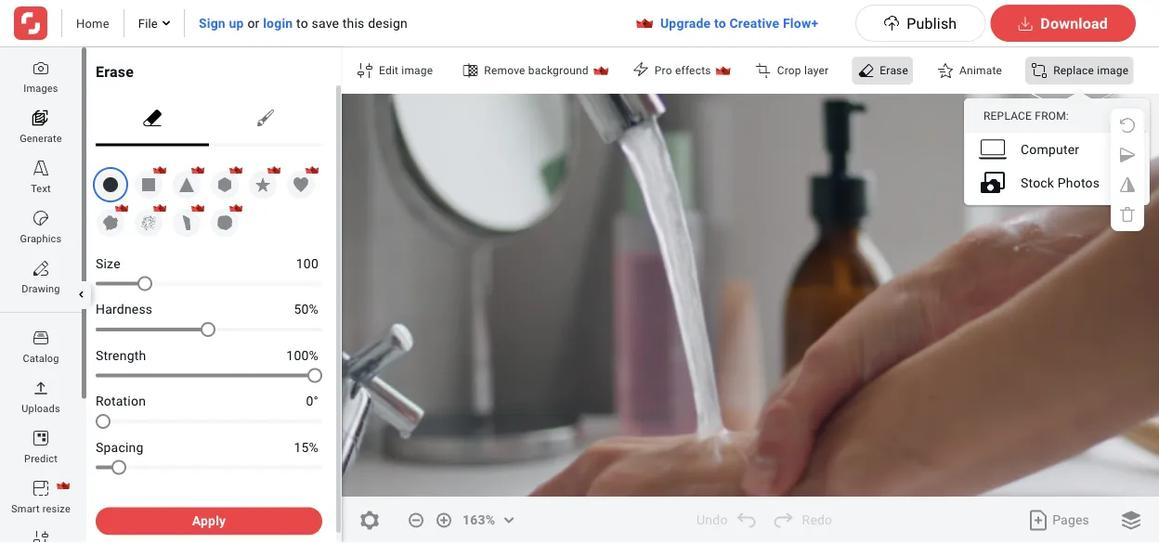 Task type: describe. For each thing, give the bounding box(es) containing it.
login
[[263, 15, 293, 31]]

to inside button
[[714, 15, 726, 31]]

download
[[1041, 14, 1108, 32]]

15%
[[294, 440, 319, 455]]

3orrj image for images
[[33, 60, 48, 75]]

computer
[[1021, 142, 1080, 157]]

50%
[[294, 302, 319, 317]]

undo
[[697, 513, 728, 528]]

sign up or login to save this design
[[199, 15, 408, 31]]

images
[[23, 82, 58, 94]]

login link
[[263, 15, 293, 31]]

0 horizontal spatial erase
[[96, 63, 134, 80]]

animate
[[960, 64, 1003, 77]]

sign
[[199, 15, 226, 31]]

6 3orrj image from the top
[[33, 531, 48, 544]]

3orrj image for catalog
[[33, 331, 48, 346]]

effects
[[675, 64, 711, 77]]

catalog
[[23, 353, 59, 364]]

lavw2 image
[[634, 62, 648, 77]]

hardness
[[96, 302, 153, 317]]

3orrj image for predict
[[33, 431, 48, 446]]

stock
[[1021, 175, 1055, 190]]

resize
[[42, 503, 71, 515]]

this
[[343, 15, 365, 31]]

predict
[[24, 453, 58, 465]]

image for edit image
[[402, 64, 433, 77]]

pro
[[655, 64, 673, 77]]

3orrj image for text
[[33, 161, 48, 176]]

download button
[[991, 5, 1136, 42]]

1 to from the left
[[296, 15, 308, 31]]

rotation
[[96, 394, 146, 409]]

pro effects
[[655, 64, 711, 77]]

3orrj image for graphics
[[33, 211, 48, 226]]

1 horizontal spatial erase
[[880, 64, 909, 77]]

0°
[[306, 394, 319, 409]]

replace from:
[[984, 110, 1069, 123]]

or
[[248, 15, 260, 31]]

stock photos
[[1021, 175, 1100, 190]]

apply
[[192, 514, 226, 529]]

photos
[[1058, 175, 1100, 190]]

spacing
[[96, 440, 144, 455]]

100%
[[287, 348, 319, 363]]

generate
[[20, 132, 62, 144]]

upgrade to creative flow+
[[661, 15, 819, 31]]

edit image
[[379, 64, 433, 77]]

drawing
[[22, 283, 60, 295]]

flow+
[[783, 15, 819, 31]]

size
[[96, 256, 121, 271]]

creative
[[730, 15, 780, 31]]

3orrj image for drawing
[[33, 261, 48, 276]]



Task type: locate. For each thing, give the bounding box(es) containing it.
apply button
[[96, 508, 322, 536]]

2 to from the left
[[714, 15, 726, 31]]

upgrade to creative flow+ button
[[623, 9, 856, 37]]

2 image from the left
[[1098, 64, 1129, 77]]

image right "edit"
[[402, 64, 433, 77]]

to left creative
[[714, 15, 726, 31]]

3orrj image up 'smart resize'
[[33, 481, 48, 496]]

4 3orrj image from the top
[[33, 331, 48, 346]]

sign up link
[[199, 15, 244, 31]]

3orrj image up images in the top of the page
[[33, 60, 48, 75]]

3orrj image down 'smart resize'
[[33, 531, 48, 544]]

text
[[31, 183, 51, 194]]

3 3orrj image from the top
[[33, 481, 48, 496]]

3 3orrj image from the top
[[33, 261, 48, 276]]

publish button
[[856, 5, 986, 42]]

graphics
[[20, 233, 62, 244]]

3orrj image up predict at left
[[33, 431, 48, 446]]

to
[[296, 15, 308, 31], [714, 15, 726, 31]]

1 3orrj image from the top
[[33, 60, 48, 75]]

design
[[368, 15, 408, 31]]

publish
[[907, 14, 957, 32]]

upgrade
[[661, 15, 711, 31]]

3orrj image for smart resize
[[33, 481, 48, 496]]

replace down download
[[1054, 64, 1095, 77]]

uploads
[[22, 403, 60, 414]]

2 vertical spatial 3orrj image
[[33, 481, 48, 496]]

5 3orrj image from the top
[[33, 431, 48, 446]]

2 3orrj image from the top
[[33, 381, 48, 396]]

erase
[[96, 63, 134, 80], [880, 64, 909, 77]]

crop layer
[[777, 64, 829, 77]]

0 horizontal spatial replace
[[984, 110, 1032, 123]]

background
[[529, 64, 589, 77]]

erase down the publish button
[[880, 64, 909, 77]]

remove background
[[484, 64, 589, 77]]

erase down home
[[96, 63, 134, 80]]

3orrj image up graphics
[[33, 211, 48, 226]]

1 image from the left
[[402, 64, 433, 77]]

1 vertical spatial replace
[[984, 110, 1032, 123]]

replace image
[[1054, 64, 1129, 77]]

save
[[312, 15, 339, 31]]

image down download
[[1098, 64, 1129, 77]]

strength
[[96, 348, 146, 363]]

1 horizontal spatial to
[[714, 15, 726, 31]]

1 3orrj image from the top
[[33, 211, 48, 226]]

163%
[[463, 513, 495, 528]]

image for replace image
[[1098, 64, 1129, 77]]

qk65f image
[[358, 63, 373, 78]]

1 horizontal spatial replace
[[1054, 64, 1095, 77]]

3orrj image up uploads
[[33, 381, 48, 396]]

pages
[[1053, 513, 1090, 528]]

up
[[229, 15, 244, 31]]

home
[[76, 16, 109, 30]]

remove
[[484, 64, 526, 77]]

0 horizontal spatial image
[[402, 64, 433, 77]]

replace for replace from:
[[984, 110, 1032, 123]]

1 horizontal spatial image
[[1098, 64, 1129, 77]]

0 horizontal spatial to
[[296, 15, 308, 31]]

3orrj image
[[33, 60, 48, 75], [33, 161, 48, 176], [33, 261, 48, 276], [33, 331, 48, 346], [33, 431, 48, 446], [33, 531, 48, 544]]

2 3orrj image from the top
[[33, 161, 48, 176]]

replace left from:
[[984, 110, 1032, 123]]

100
[[296, 256, 319, 271]]

3orrj image
[[33, 211, 48, 226], [33, 381, 48, 396], [33, 481, 48, 496]]

0 vertical spatial 3orrj image
[[33, 211, 48, 226]]

layer
[[805, 64, 829, 77]]

image
[[402, 64, 433, 77], [1098, 64, 1129, 77]]

home link
[[76, 15, 109, 32]]

3orrj image up text
[[33, 161, 48, 176]]

edit
[[379, 64, 399, 77]]

smart resize
[[11, 503, 71, 515]]

replace
[[1054, 64, 1095, 77], [984, 110, 1032, 123]]

file
[[138, 16, 158, 30]]

3orrj image up catalog
[[33, 331, 48, 346]]

to left save
[[296, 15, 308, 31]]

smart
[[11, 503, 40, 515]]

0 vertical spatial replace
[[1054, 64, 1095, 77]]

crop
[[777, 64, 802, 77]]

1 vertical spatial 3orrj image
[[33, 381, 48, 396]]

3orrj image for uploads
[[33, 381, 48, 396]]

replace for replace image
[[1054, 64, 1095, 77]]

3orrj image up drawing at bottom left
[[33, 261, 48, 276]]

from:
[[1035, 110, 1069, 123]]

redo
[[802, 513, 833, 528]]

shutterstock logo image
[[14, 7, 47, 40]]



Task type: vqa. For each thing, say whether or not it's contained in the screenshot.
Home at left top
yes



